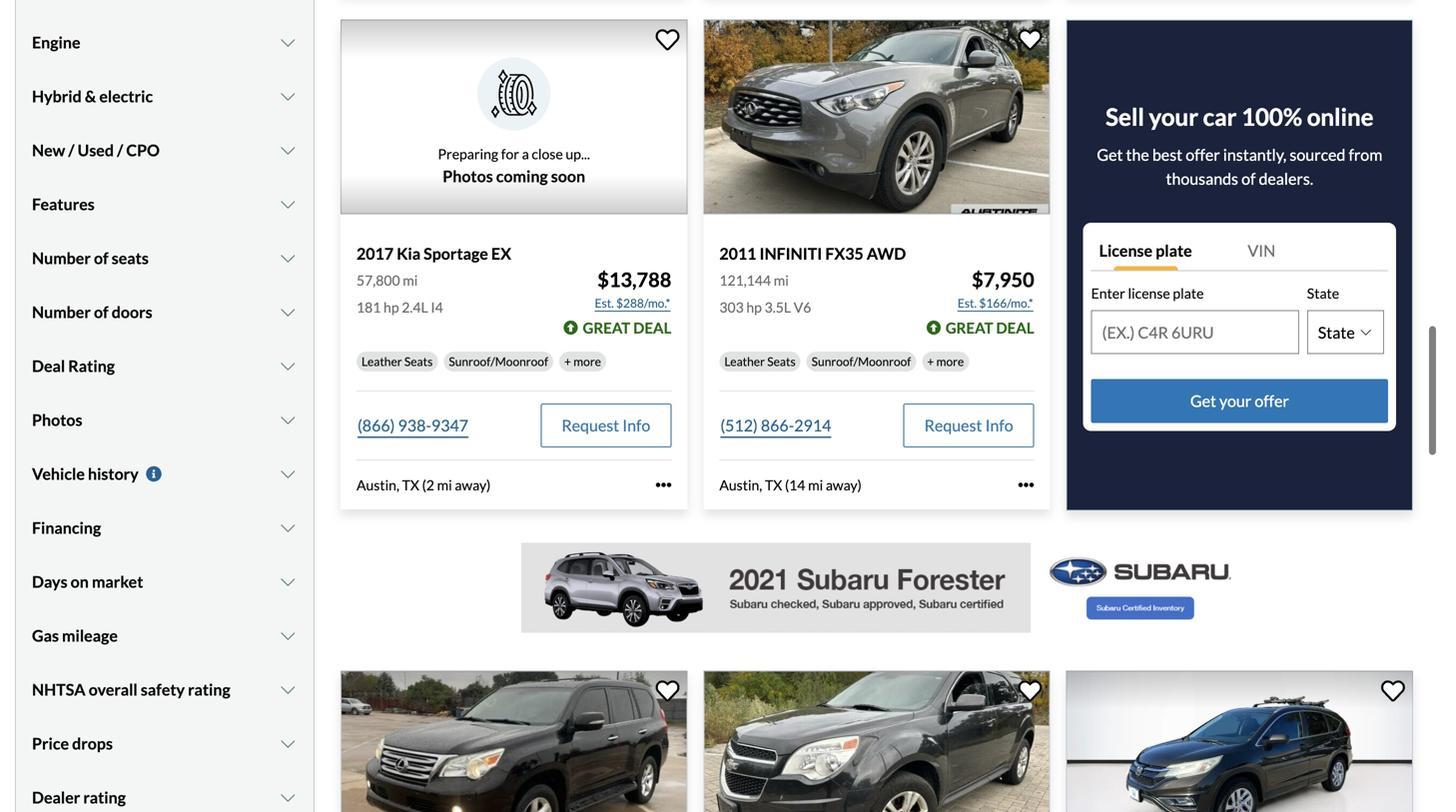 Task type: describe. For each thing, give the bounding box(es) containing it.
2017 kia sportage ex
[[357, 244, 512, 263]]

chevron down image for features
[[278, 196, 298, 212]]

black 2015 chevrolet equinox 1lt fwd suv / crossover front-wheel drive 6-speed automatic image
[[704, 671, 1051, 812]]

2011
[[720, 244, 757, 263]]

nhtsa overall safety rating
[[32, 680, 231, 699]]

fx35
[[826, 244, 864, 263]]

enter
[[1092, 285, 1126, 302]]

deal rating
[[32, 356, 115, 375]]

austin, for $7,950
[[720, 476, 763, 493]]

(866)
[[358, 415, 395, 435]]

request info for $7,950
[[925, 415, 1014, 435]]

9347
[[432, 415, 469, 435]]

online
[[1308, 103, 1374, 131]]

seats for $7,950
[[768, 354, 796, 369]]

sunroof/moonroof for $7,950
[[812, 354, 912, 369]]

1 / from the left
[[68, 140, 75, 160]]

chevron down image for financing
[[278, 520, 298, 536]]

request for $7,950
[[925, 415, 983, 435]]

303
[[720, 299, 744, 316]]

number for number of seats
[[32, 248, 91, 268]]

chevron down image for number of seats
[[278, 250, 298, 266]]

+ for $13,788
[[565, 354, 571, 369]]

financing
[[32, 518, 101, 537]]

number of doors
[[32, 302, 152, 322]]

nhtsa overall safety rating button
[[32, 665, 298, 715]]

get the best offer instantly, sourced from thousands of dealers.
[[1097, 145, 1383, 189]]

number of doors button
[[32, 287, 298, 337]]

great deal for $13,788
[[583, 319, 672, 337]]

awd
[[867, 244, 906, 263]]

chevron down image for gas mileage
[[278, 628, 298, 644]]

black 2010 lexus gx 460 awd suv / crossover all-wheel drive automatic image
[[341, 671, 688, 812]]

more for $7,950
[[937, 354, 964, 369]]

hp for $13,788
[[384, 299, 399, 316]]

(14
[[785, 476, 806, 493]]

features
[[32, 194, 95, 214]]

state
[[1308, 285, 1340, 302]]

austin, tx (14 mi away)
[[720, 476, 862, 493]]

1 vertical spatial plate
[[1173, 285, 1204, 302]]

hp for $7,950
[[747, 299, 762, 316]]

license plate
[[1100, 241, 1193, 260]]

your for offer
[[1220, 391, 1252, 411]]

license
[[1128, 285, 1171, 302]]

mi right (2
[[437, 476, 452, 493]]

nhtsa
[[32, 680, 86, 699]]

tab list containing license plate
[[1092, 231, 1389, 271]]

days
[[32, 572, 68, 591]]

your for car
[[1149, 103, 1199, 131]]

rating inside dropdown button
[[83, 788, 126, 807]]

2017
[[357, 244, 394, 263]]

+ for $7,950
[[928, 354, 934, 369]]

infiniti
[[760, 244, 823, 263]]

from
[[1349, 145, 1383, 165]]

i4
[[431, 299, 443, 316]]

new / used / cpo
[[32, 140, 160, 160]]

mi inside 57,800 mi 181 hp 2.4l i4
[[403, 272, 418, 289]]

deal for $7,950
[[997, 319, 1035, 337]]

days on market
[[32, 572, 143, 591]]

away) for $7,950
[[826, 476, 862, 493]]

hybrid & electric
[[32, 86, 153, 106]]

the
[[1127, 145, 1150, 165]]

chevron down image for days on market
[[278, 574, 298, 590]]

austin, tx (2 mi away)
[[357, 476, 491, 493]]

866-
[[761, 415, 795, 435]]

gas
[[32, 626, 59, 645]]

est. $288/mo.* button
[[594, 293, 672, 313]]

features button
[[32, 179, 298, 229]]

(512) 866-2914 button
[[720, 404, 833, 447]]

sell your car 100% online
[[1106, 103, 1374, 131]]

great for $13,788
[[583, 319, 631, 337]]

request info button for $13,788
[[541, 404, 672, 447]]

offer inside button
[[1255, 391, 1290, 411]]

vehicle
[[32, 464, 85, 483]]

vin
[[1248, 241, 1276, 260]]

mi right (14
[[808, 476, 823, 493]]

chevron down image for deal rating
[[278, 358, 298, 374]]

get your offer button
[[1092, 379, 1389, 423]]

est. for $13,788
[[595, 296, 614, 310]]

sell
[[1106, 103, 1145, 131]]

$7,950 est. $166/mo.*
[[958, 268, 1035, 310]]

info for $7,950
[[986, 415, 1014, 435]]

get for get your offer
[[1191, 391, 1217, 411]]

deal
[[32, 356, 65, 375]]

info for $13,788
[[623, 415, 651, 435]]

leather seats for $7,950
[[725, 354, 796, 369]]

used
[[78, 140, 114, 160]]

number of seats
[[32, 248, 149, 268]]

price
[[32, 734, 69, 753]]

plate inside tab
[[1156, 241, 1193, 260]]

sportage
[[424, 244, 488, 263]]

of for doors
[[94, 302, 109, 322]]

safety
[[141, 680, 185, 699]]

leather for $7,950
[[725, 354, 765, 369]]

2011 infiniti fx35 awd
[[720, 244, 906, 263]]

instantly,
[[1224, 145, 1287, 165]]

great for $7,950
[[946, 319, 994, 337]]

engine button
[[32, 17, 298, 67]]

ex
[[491, 244, 512, 263]]

cpo
[[126, 140, 160, 160]]

offer inside get the best offer instantly, sourced from thousands of dealers.
[[1186, 145, 1221, 165]]

chevron down image for nhtsa overall safety rating
[[278, 682, 298, 698]]

chevron down image for number of doors
[[278, 304, 298, 320]]

rating inside dropdown button
[[188, 680, 231, 699]]

(512) 866-2914
[[721, 415, 832, 435]]

hybrid & electric button
[[32, 71, 298, 121]]

license
[[1100, 241, 1153, 260]]

kia
[[397, 244, 421, 263]]

deal rating button
[[32, 341, 298, 391]]

of inside get the best offer instantly, sourced from thousands of dealers.
[[1242, 169, 1256, 189]]

ellipsis h image for $7,950
[[1019, 477, 1035, 493]]

leather for $13,788
[[362, 354, 402, 369]]

(512)
[[721, 415, 758, 435]]

more for $13,788
[[574, 354, 601, 369]]



Task type: locate. For each thing, give the bounding box(es) containing it.
2 est. from the left
[[958, 296, 977, 310]]

0 horizontal spatial great deal
[[583, 319, 672, 337]]

gas mileage button
[[32, 611, 298, 661]]

chevron down image
[[278, 88, 298, 104], [278, 142, 298, 158], [278, 196, 298, 212], [278, 358, 298, 374], [278, 412, 298, 428], [278, 520, 298, 536], [278, 682, 298, 698], [278, 736, 298, 752], [278, 790, 298, 806]]

$166/mo.*
[[980, 296, 1034, 310]]

vehicle photo unavailable image
[[341, 19, 688, 214]]

seats down the 2.4l
[[405, 354, 433, 369]]

2 chevron down image from the top
[[278, 142, 298, 158]]

sunroof/moonroof
[[449, 354, 549, 369], [812, 354, 912, 369]]

chevron down image for hybrid & electric
[[278, 88, 298, 104]]

your inside button
[[1220, 391, 1252, 411]]

request info button
[[541, 404, 672, 447], [904, 404, 1035, 447]]

chevron down image inside 'new / used / cpo' dropdown button
[[278, 142, 298, 158]]

engine
[[32, 32, 80, 52]]

ellipsis h image
[[656, 477, 672, 493], [1019, 477, 1035, 493]]

1 horizontal spatial info
[[986, 415, 1014, 435]]

of left doors
[[94, 302, 109, 322]]

sunroof/moonroof up 9347
[[449, 354, 549, 369]]

seats
[[112, 248, 149, 268]]

$288/mo.*
[[617, 296, 671, 310]]

0 horizontal spatial request info button
[[541, 404, 672, 447]]

2 hp from the left
[[747, 299, 762, 316]]

0 vertical spatial number
[[32, 248, 91, 268]]

57,800 mi 181 hp 2.4l i4
[[357, 272, 443, 316]]

0 horizontal spatial +
[[565, 354, 571, 369]]

chevron down image for new / used / cpo
[[278, 142, 298, 158]]

1 horizontal spatial deal
[[997, 319, 1035, 337]]

leather
[[362, 354, 402, 369], [725, 354, 765, 369]]

2914
[[795, 415, 832, 435]]

chevron down image inside number of doors dropdown button
[[278, 304, 298, 320]]

away) for $13,788
[[455, 476, 491, 493]]

number up deal rating at the left of page
[[32, 302, 91, 322]]

away)
[[455, 476, 491, 493], [826, 476, 862, 493]]

0 vertical spatial offer
[[1186, 145, 1221, 165]]

2 great from the left
[[946, 319, 994, 337]]

more down est. $288/mo.* 'button'
[[574, 354, 601, 369]]

1 horizontal spatial request info button
[[904, 404, 1035, 447]]

0 horizontal spatial /
[[68, 140, 75, 160]]

0 vertical spatial get
[[1097, 145, 1123, 165]]

+ more down est. $288/mo.* 'button'
[[565, 354, 601, 369]]

938-
[[398, 415, 432, 435]]

advertisement region
[[522, 543, 1249, 633]]

number inside number of doors dropdown button
[[32, 302, 91, 322]]

5 chevron down image from the top
[[278, 412, 298, 428]]

(866) 938-9347 button
[[357, 404, 470, 447]]

1 horizontal spatial +
[[928, 354, 934, 369]]

2 number from the top
[[32, 302, 91, 322]]

chevron down image inside days on market dropdown button
[[278, 574, 298, 590]]

number down features
[[32, 248, 91, 268]]

1 horizontal spatial est.
[[958, 296, 977, 310]]

sourced
[[1290, 145, 1346, 165]]

1 away) from the left
[[455, 476, 491, 493]]

+
[[565, 354, 571, 369], [928, 354, 934, 369]]

mi down kia
[[403, 272, 418, 289]]

mileage
[[62, 626, 118, 645]]

3 chevron down image from the top
[[278, 304, 298, 320]]

1 vertical spatial offer
[[1255, 391, 1290, 411]]

away) right (2
[[455, 476, 491, 493]]

2 seats from the left
[[768, 354, 796, 369]]

2 leather from the left
[[725, 354, 765, 369]]

4 chevron down image from the top
[[278, 466, 298, 482]]

1 est. from the left
[[595, 296, 614, 310]]

Enter license plate field
[[1093, 311, 1299, 353]]

2 sunroof/moonroof from the left
[[812, 354, 912, 369]]

1 request info from the left
[[562, 415, 651, 435]]

+ more
[[565, 354, 601, 369], [928, 354, 964, 369]]

1 request info button from the left
[[541, 404, 672, 447]]

photos button
[[32, 395, 298, 445]]

1 deal from the left
[[634, 319, 672, 337]]

overall
[[89, 680, 138, 699]]

+ more for $13,788
[[565, 354, 601, 369]]

est. $166/mo.* button
[[957, 293, 1035, 313]]

crystal black pearl 2015 honda cr-v ex-l fwd suv / crossover front-wheel drive continuously variable transmission image
[[1067, 671, 1414, 812]]

get your offer
[[1191, 391, 1290, 411]]

2 leather seats from the left
[[725, 354, 796, 369]]

0 horizontal spatial austin,
[[357, 476, 400, 493]]

9 chevron down image from the top
[[278, 790, 298, 806]]

chevron down image for engine
[[278, 34, 298, 50]]

austin, left (14
[[720, 476, 763, 493]]

0 horizontal spatial request
[[562, 415, 620, 435]]

your down enter license plate field
[[1220, 391, 1252, 411]]

1 more from the left
[[574, 354, 601, 369]]

vehicle history button
[[32, 449, 298, 499]]

0 horizontal spatial est.
[[595, 296, 614, 310]]

great down est. $166/mo.* button
[[946, 319, 994, 337]]

dealer
[[32, 788, 80, 807]]

new / used / cpo button
[[32, 125, 298, 175]]

tx left (14
[[765, 476, 783, 493]]

price drops button
[[32, 719, 298, 769]]

+ more down est. $166/mo.* button
[[928, 354, 964, 369]]

0 horizontal spatial hp
[[384, 299, 399, 316]]

121,144 mi 303 hp 3.5l v6
[[720, 272, 812, 316]]

57,800
[[357, 272, 400, 289]]

chevron down image inside price drops dropdown button
[[278, 736, 298, 752]]

(866) 938-9347
[[358, 415, 469, 435]]

0 vertical spatial your
[[1149, 103, 1199, 131]]

0 horizontal spatial away)
[[455, 476, 491, 493]]

+ more for $7,950
[[928, 354, 964, 369]]

great deal
[[583, 319, 672, 337], [946, 319, 1035, 337]]

2.4l
[[402, 299, 428, 316]]

deal down $288/mo.*
[[634, 319, 672, 337]]

1 horizontal spatial + more
[[928, 354, 964, 369]]

more
[[574, 354, 601, 369], [937, 354, 964, 369]]

hybrid
[[32, 86, 82, 106]]

2 vertical spatial of
[[94, 302, 109, 322]]

2 great deal from the left
[[946, 319, 1035, 337]]

1 chevron down image from the top
[[278, 88, 298, 104]]

1 leather seats from the left
[[362, 354, 433, 369]]

0 horizontal spatial rating
[[83, 788, 126, 807]]

0 horizontal spatial get
[[1097, 145, 1123, 165]]

0 horizontal spatial tx
[[402, 476, 420, 493]]

1 horizontal spatial austin,
[[720, 476, 763, 493]]

1 horizontal spatial leather
[[725, 354, 765, 369]]

market
[[92, 572, 143, 591]]

1 + from the left
[[565, 354, 571, 369]]

get left the
[[1097, 145, 1123, 165]]

rating
[[188, 680, 231, 699], [83, 788, 126, 807]]

1 leather from the left
[[362, 354, 402, 369]]

hp inside 121,144 mi 303 hp 3.5l v6
[[747, 299, 762, 316]]

mi inside 121,144 mi 303 hp 3.5l v6
[[774, 272, 789, 289]]

1 sunroof/moonroof from the left
[[449, 354, 549, 369]]

$13,788
[[598, 268, 672, 292]]

1 horizontal spatial great deal
[[946, 319, 1035, 337]]

history
[[88, 464, 139, 483]]

new
[[32, 140, 65, 160]]

est. for $7,950
[[958, 296, 977, 310]]

vehicle history
[[32, 464, 139, 483]]

chevron down image inside number of seats dropdown button
[[278, 250, 298, 266]]

1 tx from the left
[[402, 476, 420, 493]]

leather seats down the 2.4l
[[362, 354, 433, 369]]

number inside number of seats dropdown button
[[32, 248, 91, 268]]

tx for $13,788
[[402, 476, 420, 493]]

3.5l
[[765, 299, 791, 316]]

181
[[357, 299, 381, 316]]

sunroof/moonroof up 2914
[[812, 354, 912, 369]]

0 vertical spatial rating
[[188, 680, 231, 699]]

of
[[1242, 169, 1256, 189], [94, 248, 109, 268], [94, 302, 109, 322]]

chevron down image
[[278, 34, 298, 50], [278, 250, 298, 266], [278, 304, 298, 320], [278, 466, 298, 482], [278, 574, 298, 590], [278, 628, 298, 644]]

1 great from the left
[[583, 319, 631, 337]]

deal for $13,788
[[634, 319, 672, 337]]

1 request from the left
[[562, 415, 620, 435]]

0 horizontal spatial sunroof/moonroof
[[449, 354, 549, 369]]

hp inside 57,800 mi 181 hp 2.4l i4
[[384, 299, 399, 316]]

info
[[623, 415, 651, 435], [986, 415, 1014, 435]]

number of seats button
[[32, 233, 298, 283]]

1 ellipsis h image from the left
[[656, 477, 672, 493]]

est. inside $7,950 est. $166/mo.*
[[958, 296, 977, 310]]

tx left (2
[[402, 476, 420, 493]]

1 horizontal spatial request info
[[925, 415, 1014, 435]]

1 horizontal spatial /
[[117, 140, 123, 160]]

1 horizontal spatial request
[[925, 415, 983, 435]]

1 horizontal spatial offer
[[1255, 391, 1290, 411]]

chevron down image inside gas mileage "dropdown button"
[[278, 628, 298, 644]]

est. left $166/mo.*
[[958, 296, 977, 310]]

leather seats down 3.5l
[[725, 354, 796, 369]]

1 info from the left
[[623, 415, 651, 435]]

0 horizontal spatial leather
[[362, 354, 402, 369]]

0 horizontal spatial ellipsis h image
[[656, 477, 672, 493]]

$7,950
[[972, 268, 1035, 292]]

1 horizontal spatial rating
[[188, 680, 231, 699]]

2 request info button from the left
[[904, 404, 1035, 447]]

great deal for $7,950
[[946, 319, 1035, 337]]

$13,788 est. $288/mo.*
[[595, 268, 672, 310]]

austin, for $13,788
[[357, 476, 400, 493]]

chevron down image inside dealer rating dropdown button
[[278, 790, 298, 806]]

chevron down image inside deal rating dropdown button
[[278, 358, 298, 374]]

rating right safety at bottom
[[188, 680, 231, 699]]

deal down $166/mo.*
[[997, 319, 1035, 337]]

get for get the best offer instantly, sourced from thousands of dealers.
[[1097, 145, 1123, 165]]

request for $13,788
[[562, 415, 620, 435]]

request info button for $7,950
[[904, 404, 1035, 447]]

1 horizontal spatial ellipsis h image
[[1019, 477, 1035, 493]]

0 vertical spatial of
[[1242, 169, 1256, 189]]

leather down 181
[[362, 354, 402, 369]]

1 horizontal spatial tx
[[765, 476, 783, 493]]

austin, left (2
[[357, 476, 400, 493]]

1 horizontal spatial sunroof/moonroof
[[812, 354, 912, 369]]

1 horizontal spatial away)
[[826, 476, 862, 493]]

2 / from the left
[[117, 140, 123, 160]]

hp right 181
[[384, 299, 399, 316]]

2 deal from the left
[[997, 319, 1035, 337]]

leather down 303
[[725, 354, 765, 369]]

0 vertical spatial plate
[[1156, 241, 1193, 260]]

rating right dealer
[[83, 788, 126, 807]]

offer
[[1186, 145, 1221, 165], [1255, 391, 1290, 411]]

hp right 303
[[747, 299, 762, 316]]

chevron down image for photos
[[278, 412, 298, 428]]

1 chevron down image from the top
[[278, 34, 298, 50]]

1 vertical spatial number
[[32, 302, 91, 322]]

(2
[[422, 476, 435, 493]]

3 chevron down image from the top
[[278, 196, 298, 212]]

your up best at the right top of page
[[1149, 103, 1199, 131]]

1 + more from the left
[[565, 354, 601, 369]]

2 tx from the left
[[765, 476, 783, 493]]

1 vertical spatial of
[[94, 248, 109, 268]]

2 ellipsis h image from the left
[[1019, 477, 1035, 493]]

get inside get the best offer instantly, sourced from thousands of dealers.
[[1097, 145, 1123, 165]]

gray 2011 infiniti fx35 awd suv / crossover all-wheel drive 7-speed automatic image
[[704, 19, 1051, 214]]

price drops
[[32, 734, 113, 753]]

2 request from the left
[[925, 415, 983, 435]]

vin tab
[[1240, 231, 1389, 271]]

financing button
[[32, 503, 298, 553]]

chevron down image for dealer rating
[[278, 790, 298, 806]]

v6
[[794, 299, 812, 316]]

1 horizontal spatial seats
[[768, 354, 796, 369]]

1 vertical spatial rating
[[83, 788, 126, 807]]

0 horizontal spatial seats
[[405, 354, 433, 369]]

chevron down image inside hybrid & electric 'dropdown button'
[[278, 88, 298, 104]]

2 request info from the left
[[925, 415, 1014, 435]]

get
[[1097, 145, 1123, 165], [1191, 391, 1217, 411]]

7 chevron down image from the top
[[278, 682, 298, 698]]

2 more from the left
[[937, 354, 964, 369]]

1 horizontal spatial hp
[[747, 299, 762, 316]]

2 + more from the left
[[928, 354, 964, 369]]

chevron down image inside features "dropdown button"
[[278, 196, 298, 212]]

mi up 3.5l
[[774, 272, 789, 289]]

/ left cpo
[[117, 140, 123, 160]]

5 chevron down image from the top
[[278, 574, 298, 590]]

leather seats for $13,788
[[362, 354, 433, 369]]

ellipsis h image for $13,788
[[656, 477, 672, 493]]

est. inside $13,788 est. $288/mo.*
[[595, 296, 614, 310]]

1 horizontal spatial great
[[946, 319, 994, 337]]

seats for $13,788
[[405, 354, 433, 369]]

0 horizontal spatial request info
[[562, 415, 651, 435]]

tx for $7,950
[[765, 476, 783, 493]]

1 vertical spatial your
[[1220, 391, 1252, 411]]

number for number of doors
[[32, 302, 91, 322]]

6 chevron down image from the top
[[278, 628, 298, 644]]

info circle image
[[144, 466, 164, 482]]

days on market button
[[32, 557, 298, 607]]

drops
[[72, 734, 113, 753]]

deal
[[634, 319, 672, 337], [997, 319, 1035, 337]]

great deal down est. $166/mo.* button
[[946, 319, 1035, 337]]

great down est. $288/mo.* 'button'
[[583, 319, 631, 337]]

0 horizontal spatial leather seats
[[362, 354, 433, 369]]

request info for $13,788
[[562, 415, 651, 435]]

seats down 3.5l
[[768, 354, 796, 369]]

1 great deal from the left
[[583, 319, 672, 337]]

chevron down image inside nhtsa overall safety rating dropdown button
[[278, 682, 298, 698]]

/ right new
[[68, 140, 75, 160]]

dealer rating button
[[32, 773, 298, 812]]

2 chevron down image from the top
[[278, 250, 298, 266]]

on
[[71, 572, 89, 591]]

0 horizontal spatial great
[[583, 319, 631, 337]]

get inside get your offer button
[[1191, 391, 1217, 411]]

1 horizontal spatial your
[[1220, 391, 1252, 411]]

get down enter license plate field
[[1191, 391, 1217, 411]]

2 away) from the left
[[826, 476, 862, 493]]

4 chevron down image from the top
[[278, 358, 298, 374]]

8 chevron down image from the top
[[278, 736, 298, 752]]

1 horizontal spatial get
[[1191, 391, 1217, 411]]

away) right (14
[[826, 476, 862, 493]]

doors
[[112, 302, 152, 322]]

0 horizontal spatial your
[[1149, 103, 1199, 131]]

number
[[32, 248, 91, 268], [32, 302, 91, 322]]

1 horizontal spatial leather seats
[[725, 354, 796, 369]]

100%
[[1242, 103, 1303, 131]]

0 horizontal spatial more
[[574, 354, 601, 369]]

dealers.
[[1259, 169, 1314, 189]]

1 number from the top
[[32, 248, 91, 268]]

car
[[1204, 103, 1237, 131]]

0 horizontal spatial deal
[[634, 319, 672, 337]]

chevron down image for price drops
[[278, 736, 298, 752]]

of for seats
[[94, 248, 109, 268]]

est. down $13,788
[[595, 296, 614, 310]]

chevron down image inside engine dropdown button
[[278, 34, 298, 50]]

sunroof/moonroof for $13,788
[[449, 354, 549, 369]]

chevron down image inside 'vehicle history' dropdown button
[[278, 466, 298, 482]]

more down est. $166/mo.* button
[[937, 354, 964, 369]]

&
[[85, 86, 96, 106]]

of left seats
[[94, 248, 109, 268]]

of down 'instantly,'
[[1242, 169, 1256, 189]]

2 austin, from the left
[[720, 476, 763, 493]]

1 seats from the left
[[405, 354, 433, 369]]

0 horizontal spatial + more
[[565, 354, 601, 369]]

6 chevron down image from the top
[[278, 520, 298, 536]]

request
[[562, 415, 620, 435], [925, 415, 983, 435]]

plate
[[1156, 241, 1193, 260], [1173, 285, 1204, 302]]

great deal down est. $288/mo.* 'button'
[[583, 319, 672, 337]]

chevron down image inside "financing" dropdown button
[[278, 520, 298, 536]]

2 + from the left
[[928, 354, 934, 369]]

1 hp from the left
[[384, 299, 399, 316]]

1 vertical spatial get
[[1191, 391, 1217, 411]]

0 horizontal spatial offer
[[1186, 145, 1221, 165]]

2 info from the left
[[986, 415, 1014, 435]]

enter license plate
[[1092, 285, 1204, 302]]

1 horizontal spatial more
[[937, 354, 964, 369]]

dealer rating
[[32, 788, 126, 807]]

chevron down image inside photos dropdown button
[[278, 412, 298, 428]]

license plate tab
[[1092, 231, 1240, 271]]

0 horizontal spatial info
[[623, 415, 651, 435]]

electric
[[99, 86, 153, 106]]

tab list
[[1092, 231, 1389, 271]]

1 austin, from the left
[[357, 476, 400, 493]]

request info
[[562, 415, 651, 435], [925, 415, 1014, 435]]



Task type: vqa. For each thing, say whether or not it's contained in the screenshot.
$3,818
no



